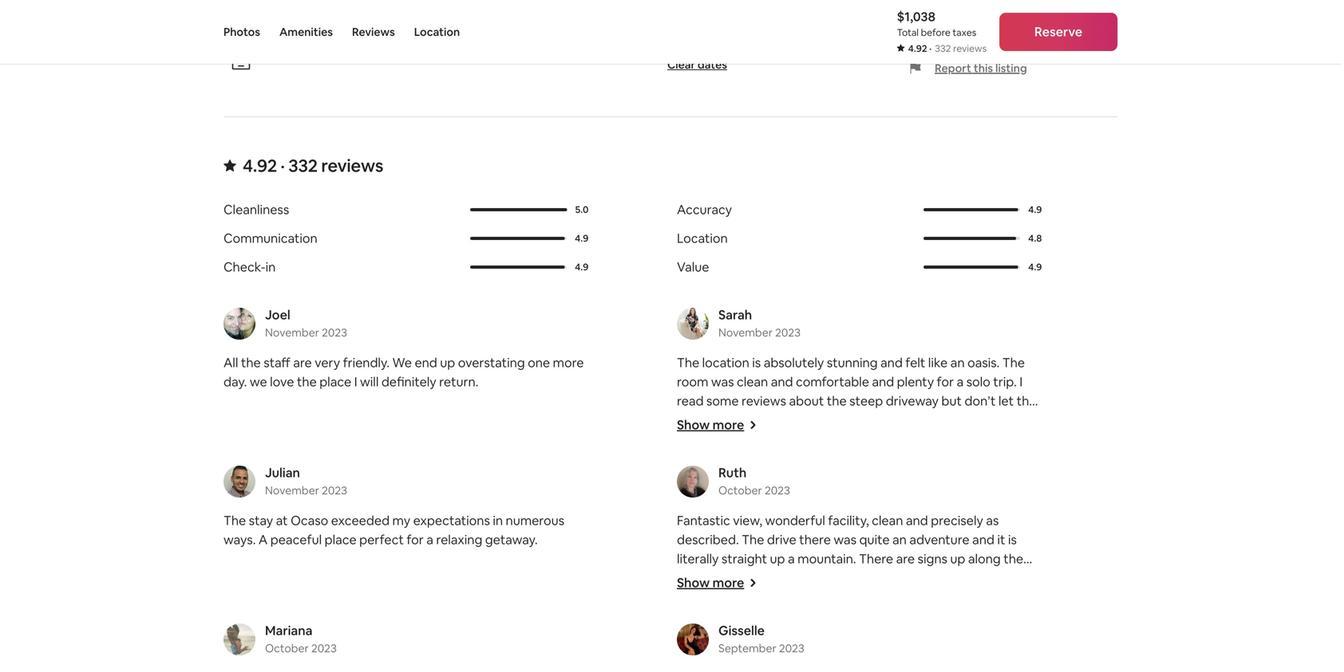 Task type: locate. For each thing, give the bounding box(es) containing it.
332 up cleanliness
[[288, 154, 318, 177]]

is left part
[[845, 412, 854, 429]]

october down mariana on the left
[[265, 642, 309, 656]]

0 horizontal spatial an
[[893, 532, 907, 548]]

reserve button
[[1000, 13, 1118, 51]]

4.9 for value
[[1029, 261, 1042, 273]]

the down assist
[[768, 590, 790, 606]]

place down the very
[[320, 374, 351, 390]]

reviews
[[953, 42, 987, 55], [321, 154, 383, 177], [742, 393, 786, 410]]

0 vertical spatial we
[[392, 355, 412, 371]]

1 vertical spatial more
[[713, 417, 744, 434]]

28, wednesday, february 2024. unavailable button
[[595, 2, 628, 36]]

the down it
[[1004, 551, 1024, 568]]

don't
[[965, 393, 996, 410]]

1 vertical spatial drive
[[767, 532, 797, 548]]

is right it
[[1008, 532, 1017, 548]]

1 vertical spatial clean
[[872, 513, 903, 529]]

we
[[392, 355, 412, 371], [870, 628, 890, 644]]

2023 inside mariana october 2023
[[311, 642, 337, 656]]

0 vertical spatial for
[[937, 374, 954, 390]]

2 show from the top
[[677, 575, 710, 592]]

return.
[[439, 374, 479, 390]]

332
[[935, 42, 951, 55], [288, 154, 318, 177]]

gisselle
[[719, 623, 765, 640]]

0 vertical spatial show more
[[677, 417, 744, 434]]

definitely inside the location is absolutely stunning and felt like an oasis. the room was clean and comfortable and plenty for a solo trip. i read some reviews about the steep driveway but don't let that discourage you: the drive up is part of the adventure! i would definitely recommend a couple nights here.
[[677, 432, 732, 448]]

· up cleanliness
[[281, 154, 285, 177]]

the right 'of'
[[900, 412, 919, 429]]

1 horizontal spatial reviews
[[742, 393, 786, 410]]

all the staff are very friendly. we end up overstating one more day. we love the place i will definitely return.
[[224, 355, 584, 390]]

up up talking
[[951, 551, 966, 568]]

drive down wonderful
[[767, 532, 797, 548]]

0 horizontal spatial ocaso
[[291, 513, 328, 529]]

we left end
[[392, 355, 412, 371]]

list
[[217, 307, 1124, 658]]

$1,038
[[897, 8, 936, 25]]

for
[[937, 374, 954, 390], [407, 532, 424, 548]]

up right end
[[440, 355, 455, 371]]

mariana image
[[224, 624, 256, 656]]

definitely down discourage
[[677, 432, 732, 448]]

is right location
[[752, 355, 761, 371]]

there.
[[872, 570, 907, 587]]

julian
[[265, 465, 300, 481]]

show down literally
[[677, 575, 710, 592]]

1 horizontal spatial ·
[[930, 42, 932, 55]]

sarah image
[[677, 308, 709, 340]]

that
[[1017, 393, 1041, 410]]

4.9 for accuracy
[[1029, 204, 1042, 216]]

up inside all the staff are very friendly. we end up overstating one more day. we love the place i will definitely return.
[[440, 355, 455, 371]]

332 down before
[[935, 42, 951, 55]]

ocaso down problem in the right bottom of the page
[[911, 647, 949, 658]]

ruth october 2023
[[719, 465, 790, 498]]

location right reviews
[[414, 25, 460, 39]]

was for room
[[711, 374, 734, 390]]

the up the ways.
[[224, 513, 246, 529]]

0 horizontal spatial with
[[741, 609, 766, 625]]

we left the had on the right
[[870, 628, 890, 644]]

ocaso up peaceful
[[291, 513, 328, 529]]

november for sarah
[[719, 326, 773, 340]]

rated 4.9 out of 5 stars for value image
[[924, 266, 1021, 269], [924, 266, 1019, 269]]

november inside joel november 2023
[[265, 326, 319, 340]]

0 vertical spatial show more button
[[677, 417, 757, 434]]

1 vertical spatial ocaso
[[911, 647, 949, 658]]

show for fantastic view, wonderful facility, clean and precisely as described. the drive there was quite an adventure and it is literally straight up a mountain. there are signs up along the route luckily to assist you getting there. i am talking major huge hills folks.  the neighbors are quite loud and borderline obnoxious with their noise everything but the view is unbelieveable, the place is clean. we had a problem with the bathroom when we first checked in and ocaso wa
[[677, 575, 710, 592]]

photos
[[224, 25, 260, 39]]

the down loud
[[926, 609, 946, 625]]

0 horizontal spatial october
[[265, 642, 309, 656]]

0 horizontal spatial ·
[[281, 154, 285, 177]]

2 show more from the top
[[677, 575, 744, 592]]

1 vertical spatial reviews
[[321, 154, 383, 177]]

4.92 up cleanliness
[[243, 154, 277, 177]]

bathroom
[[677, 647, 736, 658]]

1 vertical spatial we
[[773, 647, 791, 658]]

joel image
[[224, 308, 256, 340]]

end
[[415, 355, 437, 371]]

major
[[979, 570, 1013, 587]]

the up recommend
[[772, 412, 792, 429]]

2 show more button from the top
[[677, 575, 757, 592]]

drive inside the location is absolutely stunning and felt like an oasis. the room was clean and comfortable and plenty for a solo trip. i read some reviews about the steep driveway but don't let that discourage you: the drive up is part of the adventure! i would definitely recommend a couple nights here.
[[795, 412, 824, 429]]

clean down location
[[737, 374, 768, 390]]

in down "communication"
[[266, 259, 276, 275]]

1 horizontal spatial definitely
[[677, 432, 732, 448]]

0 vertical spatial 4.92
[[908, 42, 927, 55]]

2023 for mariana
[[311, 642, 337, 656]]

rated 5.0 out of 5 stars for cleanliness image
[[470, 208, 567, 212], [470, 208, 567, 212]]

rated 4.9 out of 5 stars for check-in image
[[470, 266, 567, 269], [470, 266, 565, 269]]

is right the view
[[979, 609, 988, 625]]

clean inside fantastic view, wonderful facility, clean and precisely as described. the drive there was quite an adventure and it is literally straight up a mountain. there are signs up along the route luckily to assist you getting there. i am talking major huge hills folks.  the neighbors are quite loud and borderline obnoxious with their noise everything but the view is unbelieveable, the place is clean. we had a problem with the bathroom when we first checked in and ocaso wa
[[872, 513, 903, 529]]

up up assist
[[770, 551, 785, 568]]

·
[[930, 42, 932, 55], [281, 154, 285, 177]]

0 vertical spatial more
[[553, 355, 584, 371]]

show for the location is absolutely stunning and felt like an oasis. the room was clean and comfortable and plenty for a solo trip. i read some reviews about the steep driveway but don't let that discourage you: the drive up is part of the adventure! i would definitely recommend a couple nights here.
[[677, 417, 710, 434]]

rated 4.8 out of 5 stars for location image
[[924, 237, 1021, 240], [924, 237, 1017, 240]]

0 vertical spatial october
[[719, 484, 762, 498]]

0 vertical spatial ocaso
[[291, 513, 328, 529]]

0 horizontal spatial location
[[414, 25, 460, 39]]

is up 'reserve'
[[1032, 0, 1041, 6]]

location down accuracy
[[677, 230, 728, 247]]

0 vertical spatial clean
[[737, 374, 768, 390]]

2 horizontal spatial are
[[896, 551, 915, 568]]

0 vertical spatial location
[[414, 25, 460, 39]]

2 vertical spatial in
[[873, 647, 883, 658]]

listing
[[996, 61, 1027, 75]]

1 vertical spatial for
[[407, 532, 424, 548]]

along
[[968, 551, 1001, 568]]

i left the will
[[354, 374, 357, 390]]

place inside ocaso's place is usually fully booked.
[[997, 0, 1029, 6]]

an
[[951, 355, 965, 371], [893, 532, 907, 548]]

definitely inside all the staff are very friendly. we end up overstating one more day. we love the place i will definitely return.
[[382, 374, 437, 390]]

the down comfortable
[[827, 393, 847, 410]]

but
[[899, 609, 924, 625]]

more left to
[[713, 575, 744, 592]]

1 vertical spatial show more
[[677, 575, 744, 592]]

numerous
[[506, 513, 565, 529]]

for down my on the left bottom
[[407, 532, 424, 548]]

2023 inside sarah november 2023
[[775, 326, 801, 340]]

0 horizontal spatial for
[[407, 532, 424, 548]]

· down before
[[930, 42, 932, 55]]

1 vertical spatial was
[[834, 532, 857, 548]]

1 horizontal spatial ocaso
[[911, 647, 949, 658]]

0 horizontal spatial clean
[[737, 374, 768, 390]]

room
[[677, 374, 709, 390]]

0 horizontal spatial we
[[250, 374, 267, 390]]

are up "there."
[[896, 551, 915, 568]]

steep
[[850, 393, 883, 410]]

place up first
[[787, 628, 819, 644]]

show more for the
[[677, 417, 744, 434]]

was inside fantastic view, wonderful facility, clean and precisely as described. the drive there was quite an adventure and it is literally straight up a mountain. there are signs up along the route luckily to assist you getting there. i am talking major huge hills folks.  the neighbors are quite loud and borderline obnoxious with their noise everything but the view is unbelieveable, the place is clean. we had a problem with the bathroom when we first checked in and ocaso wa
[[834, 532, 857, 548]]

joel image
[[224, 308, 256, 340]]

an inside the location is absolutely stunning and felt like an oasis. the room was clean and comfortable and plenty for a solo trip. i read some reviews about the steep driveway but don't let that discourage you: the drive up is part of the adventure! i would definitely recommend a couple nights here.
[[951, 355, 965, 371]]

location button
[[414, 0, 460, 64]]

in
[[266, 259, 276, 275], [493, 513, 503, 529], [873, 647, 883, 658]]

1 vertical spatial location
[[677, 230, 728, 247]]

0 vertical spatial are
[[293, 355, 312, 371]]

in inside the 'the stay at ocaso exceeded my expectations in numerous ways. a peaceful place perfect for a relaxing getaway.'
[[493, 513, 503, 529]]

was down "facility,"
[[834, 532, 857, 548]]

1 vertical spatial ·
[[281, 154, 285, 177]]

rated 4.9 out of 5 stars for communication image
[[470, 237, 567, 240], [470, 237, 565, 240]]

my
[[393, 513, 411, 529]]

driveway
[[886, 393, 939, 410]]

is inside ocaso's place is usually fully booked.
[[1032, 0, 1041, 6]]

place
[[997, 0, 1029, 6], [320, 374, 351, 390], [325, 532, 357, 548], [787, 628, 819, 644]]

a left solo
[[957, 374, 964, 390]]

with down folks. on the right
[[741, 609, 766, 625]]

show more down some
[[677, 417, 744, 434]]

1 vertical spatial 4.92
[[243, 154, 277, 177]]

their
[[769, 609, 796, 625]]

i right trip.
[[1020, 374, 1023, 390]]

2023 up wonderful
[[765, 484, 790, 498]]

amenities button
[[279, 0, 333, 64]]

a inside the 'the stay at ocaso exceeded my expectations in numerous ways. a peaceful place perfect for a relaxing getaway.'
[[427, 532, 434, 548]]

getting
[[826, 570, 869, 587]]

0 vertical spatial definitely
[[382, 374, 437, 390]]

1 horizontal spatial with
[[980, 628, 1005, 644]]

2023 inside gisselle september 2023
[[779, 642, 805, 656]]

4.92 · 332 reviews up cleanliness
[[243, 154, 383, 177]]

list containing joel
[[217, 307, 1124, 658]]

was
[[711, 374, 734, 390], [834, 532, 857, 548]]

1 vertical spatial definitely
[[677, 432, 732, 448]]

fantastic
[[677, 513, 730, 529]]

the up trip.
[[1003, 355, 1025, 371]]

quite up there
[[860, 532, 890, 548]]

for inside the location is absolutely stunning and felt like an oasis. the room was clean and comfortable and plenty for a solo trip. i read some reviews about the steep driveway but don't let that discourage you: the drive up is part of the adventure! i would definitely recommend a couple nights here.
[[937, 374, 954, 390]]

the down view,
[[742, 532, 764, 548]]

first
[[794, 647, 817, 658]]

2023 down 'their'
[[779, 642, 805, 656]]

1 horizontal spatial are
[[855, 590, 873, 606]]

place inside all the staff are very friendly. we end up overstating one more day. we love the place i will definitely return.
[[320, 374, 351, 390]]

we left first
[[773, 647, 791, 658]]

we inside all the staff are very friendly. we end up overstating one more day. we love the place i will definitely return.
[[250, 374, 267, 390]]

1 horizontal spatial for
[[937, 374, 954, 390]]

0 horizontal spatial in
[[266, 259, 276, 275]]

4.92 down total
[[908, 42, 927, 55]]

1 vertical spatial show more button
[[677, 575, 757, 592]]

an right 'like'
[[951, 355, 965, 371]]

1 horizontal spatial 332
[[935, 42, 951, 55]]

a down 'expectations'
[[427, 532, 434, 548]]

1 vertical spatial 332
[[288, 154, 318, 177]]

more right one
[[553, 355, 584, 371]]

0 horizontal spatial definitely
[[382, 374, 437, 390]]

show more button down some
[[677, 417, 757, 434]]

i inside fantastic view, wonderful facility, clean and precisely as described. the drive there was quite an adventure and it is literally straight up a mountain. there are signs up along the route luckily to assist you getting there. i am talking major huge hills folks.  the neighbors are quite loud and borderline obnoxious with their noise everything but the view is unbelieveable, the place is clean. we had a problem with the bathroom when we first checked in and ocaso wa
[[910, 570, 913, 587]]

2 horizontal spatial in
[[873, 647, 883, 658]]

are left the very
[[293, 355, 312, 371]]

exceeded
[[331, 513, 390, 529]]

2023 up absolutely
[[775, 326, 801, 340]]

we inside fantastic view, wonderful facility, clean and precisely as described. the drive there was quite an adventure and it is literally straight up a mountain. there are signs up along the route luckily to assist you getting there. i am talking major huge hills folks.  the neighbors are quite loud and borderline obnoxious with their noise everything but the view is unbelieveable, the place is clean. we had a problem with the bathroom when we first checked in and ocaso wa
[[870, 628, 890, 644]]

literally
[[677, 551, 719, 568]]

i
[[354, 374, 357, 390], [1020, 374, 1023, 390], [988, 412, 991, 429], [910, 570, 913, 587]]

absolutely
[[764, 355, 824, 371]]

november down sarah
[[719, 326, 773, 340]]

cleanliness
[[224, 202, 289, 218]]

ocaso inside the 'the stay at ocaso exceeded my expectations in numerous ways. a peaceful place perfect for a relaxing getaway.'
[[291, 513, 328, 529]]

was inside the location is absolutely stunning and felt like an oasis. the room was clean and comfortable and plenty for a solo trip. i read some reviews about the steep driveway but don't let that discourage you: the drive up is part of the adventure! i would definitely recommend a couple nights here.
[[711, 374, 734, 390]]

0 vertical spatial 4.92 · 332 reviews
[[908, 42, 987, 55]]

i inside all the staff are very friendly. we end up overstating one more day. we love the place i will definitely return.
[[354, 374, 357, 390]]

1 horizontal spatial was
[[834, 532, 857, 548]]

stunning
[[827, 355, 878, 371]]

show down read
[[677, 417, 710, 434]]

there
[[799, 532, 831, 548]]

4.9 for communication
[[575, 232, 589, 245]]

2023 for joel
[[322, 326, 347, 340]]

rated 4.9 out of 5 stars for accuracy image
[[924, 208, 1021, 212], [924, 208, 1019, 212]]

28
[[233, 12, 246, 26]]

ruth image
[[677, 466, 709, 498], [677, 466, 709, 498]]

julian image
[[224, 466, 256, 498]]

1 vertical spatial show
[[677, 575, 710, 592]]

november down julian
[[265, 484, 319, 498]]

booked.
[[909, 6, 957, 22]]

november down joel
[[265, 326, 319, 340]]

1 vertical spatial are
[[896, 551, 915, 568]]

1 vertical spatial in
[[493, 513, 503, 529]]

i left am
[[910, 570, 913, 587]]

1 horizontal spatial we
[[870, 628, 890, 644]]

straight
[[722, 551, 767, 568]]

for up but
[[937, 374, 954, 390]]

place down exceeded in the bottom left of the page
[[325, 532, 357, 548]]

1 vertical spatial october
[[265, 642, 309, 656]]

with down borderline
[[980, 628, 1005, 644]]

amenities
[[279, 25, 333, 39]]

are inside all the staff are very friendly. we end up overstating one more day. we love the place i will definitely return.
[[293, 355, 312, 371]]

october inside mariana october 2023
[[265, 642, 309, 656]]

gisselle image
[[677, 624, 709, 656], [677, 624, 709, 656]]

2 horizontal spatial reviews
[[953, 42, 987, 55]]

at
[[276, 513, 288, 529]]

1 show from the top
[[677, 417, 710, 434]]

fantastic view, wonderful facility, clean and precisely as described. the drive there was quite an adventure and it is literally straight up a mountain. there are signs up along the route luckily to assist you getting there. i am talking major huge hills folks.  the neighbors are quite loud and borderline obnoxious with their noise everything but the view is unbelieveable, the place is clean. we had a problem with the bathroom when we first checked in and ocaso wa
[[677, 513, 1028, 658]]

the right all
[[241, 355, 261, 371]]

stay
[[249, 513, 273, 529]]

to
[[751, 570, 763, 587]]

2023 inside ruth october 2023
[[765, 484, 790, 498]]

up up couple on the bottom
[[827, 412, 842, 429]]

1 horizontal spatial in
[[493, 513, 503, 529]]

november inside julian november 2023
[[265, 484, 319, 498]]

2023 up exceeded in the bottom left of the page
[[322, 484, 347, 498]]

1 vertical spatial we
[[870, 628, 890, 644]]

0 horizontal spatial we
[[392, 355, 412, 371]]

2023 down mariana on the left
[[311, 642, 337, 656]]

clean right "facility,"
[[872, 513, 903, 529]]

and down the had on the right
[[886, 647, 908, 658]]

show more button down literally
[[677, 575, 757, 592]]

drive down about
[[795, 412, 824, 429]]

quite down "there."
[[876, 590, 907, 606]]

2023 inside joel november 2023
[[322, 326, 347, 340]]

day.
[[224, 374, 247, 390]]

1 horizontal spatial an
[[951, 355, 965, 371]]

0 vertical spatial in
[[266, 259, 276, 275]]

november inside sarah november 2023
[[719, 326, 773, 340]]

1 horizontal spatial we
[[773, 647, 791, 658]]

4.92 · 332 reviews
[[908, 42, 987, 55], [243, 154, 383, 177]]

1 vertical spatial an
[[893, 532, 907, 548]]

1 horizontal spatial october
[[719, 484, 762, 498]]

communication
[[224, 230, 318, 247]]

2023 up the very
[[322, 326, 347, 340]]

2 vertical spatial are
[[855, 590, 873, 606]]

1 show more button from the top
[[677, 417, 757, 434]]

2023 for sarah
[[775, 326, 801, 340]]

location
[[702, 355, 750, 371]]

an inside fantastic view, wonderful facility, clean and precisely as described. the drive there was quite an adventure and it is literally straight up a mountain. there are signs up along the route luckily to assist you getting there. i am talking major huge hills folks.  the neighbors are quite loud and borderline obnoxious with their noise everything but the view is unbelieveable, the place is clean. we had a problem with the bathroom when we first checked in and ocaso wa
[[893, 532, 907, 548]]

clean
[[737, 374, 768, 390], [872, 513, 903, 529]]

0 horizontal spatial was
[[711, 374, 734, 390]]

0 vertical spatial show
[[677, 417, 710, 434]]

2 vertical spatial more
[[713, 575, 744, 592]]

a
[[957, 374, 964, 390], [810, 432, 817, 448], [427, 532, 434, 548], [788, 551, 795, 568], [918, 628, 924, 644]]

was up some
[[711, 374, 734, 390]]

2023
[[322, 326, 347, 340], [775, 326, 801, 340], [322, 484, 347, 498], [765, 484, 790, 498], [311, 642, 337, 656], [779, 642, 805, 656]]

obnoxious
[[677, 609, 738, 625]]

4.92
[[908, 42, 927, 55], [243, 154, 277, 177]]

report this listing button
[[910, 61, 1027, 75]]

place right ocaso's on the top right of page
[[997, 0, 1029, 6]]

up inside the location is absolutely stunning and felt like an oasis. the room was clean and comfortable and plenty for a solo trip. i read some reviews about the steep driveway but don't let that discourage you: the drive up is part of the adventure! i would definitely recommend a couple nights here.
[[827, 412, 842, 429]]

more down some
[[713, 417, 744, 434]]

october inside ruth october 2023
[[719, 484, 762, 498]]

0 horizontal spatial 4.92 · 332 reviews
[[243, 154, 383, 177]]

0 vertical spatial 332
[[935, 42, 951, 55]]

signs
[[918, 551, 948, 568]]

total
[[897, 26, 919, 39]]

september
[[719, 642, 777, 656]]

photos button
[[224, 0, 260, 64]]

4.92 · 332 reviews down before
[[908, 42, 987, 55]]

0 vertical spatial ·
[[930, 42, 932, 55]]

2023 inside julian november 2023
[[322, 484, 347, 498]]

0 vertical spatial an
[[951, 355, 965, 371]]

0 vertical spatial drive
[[795, 412, 824, 429]]

an up there
[[893, 532, 907, 548]]

for inside the 'the stay at ocaso exceeded my expectations in numerous ways. a peaceful place perfect for a relaxing getaway.'
[[407, 532, 424, 548]]

in up getaway.
[[493, 513, 503, 529]]

and up adventure
[[906, 513, 928, 529]]

adventure
[[910, 532, 970, 548]]

27, tuesday, february 2024. unavailable button
[[560, 2, 593, 36]]

dates
[[698, 57, 727, 72]]

place inside fantastic view, wonderful facility, clean and precisely as described. the drive there was quite an adventure and it is literally straight up a mountain. there are signs up along the route luckily to assist you getting there. i am talking major huge hills folks.  the neighbors are quite loud and borderline obnoxious with their noise everything but the view is unbelieveable, the place is clean. we had a problem with the bathroom when we first checked in and ocaso wa
[[787, 628, 819, 644]]

we right day.
[[250, 374, 267, 390]]

are up everything
[[855, 590, 873, 606]]

0 vertical spatial was
[[711, 374, 734, 390]]

0 vertical spatial we
[[250, 374, 267, 390]]

the
[[241, 355, 261, 371], [297, 374, 317, 390], [827, 393, 847, 410], [772, 412, 792, 429], [900, 412, 919, 429], [1004, 551, 1024, 568], [926, 609, 946, 625], [764, 628, 784, 644], [1008, 628, 1028, 644]]

1 horizontal spatial clean
[[872, 513, 903, 529]]

definitely down end
[[382, 374, 437, 390]]

1 show more from the top
[[677, 417, 744, 434]]

and
[[881, 355, 903, 371], [771, 374, 793, 390], [872, 374, 894, 390], [906, 513, 928, 529], [973, 532, 995, 548], [938, 590, 960, 606], [886, 647, 908, 658]]

show more down literally
[[677, 575, 744, 592]]

0 horizontal spatial are
[[293, 355, 312, 371]]

2 vertical spatial reviews
[[742, 393, 786, 410]]

28 button
[[222, 2, 257, 36]]

october down ruth
[[719, 484, 762, 498]]

there
[[859, 551, 894, 568]]

4.9 for check-in
[[575, 261, 589, 273]]



Task type: vqa. For each thing, say whether or not it's contained in the screenshot.
24 "button" to the right 24
no



Task type: describe. For each thing, give the bounding box(es) containing it.
a left couple on the bottom
[[810, 432, 817, 448]]

route
[[677, 570, 709, 587]]

and down talking
[[938, 590, 960, 606]]

1 horizontal spatial 4.92
[[908, 42, 927, 55]]

0 horizontal spatial 332
[[288, 154, 318, 177]]

view
[[949, 609, 976, 625]]

this
[[974, 61, 993, 75]]

mariana image
[[224, 624, 256, 656]]

staff
[[264, 355, 290, 371]]

clean.
[[833, 628, 867, 644]]

november for joel
[[265, 326, 319, 340]]

clear dates button
[[661, 51, 734, 78]]

26, monday, february 2024. this day is only available for checkout. button
[[525, 2, 558, 36]]

recommend
[[735, 432, 807, 448]]

am
[[915, 570, 934, 587]]

value
[[677, 259, 709, 275]]

2023 for julian
[[322, 484, 347, 498]]

show more for fantastic
[[677, 575, 744, 592]]

we inside fantastic view, wonderful facility, clean and precisely as described. the drive there was quite an adventure and it is literally straight up a mountain. there are signs up along the route luckily to assist you getting there. i am talking major huge hills folks.  the neighbors are quite loud and borderline obnoxious with their noise everything but the view is unbelieveable, the place is clean. we had a problem with the bathroom when we first checked in and ocaso wa
[[773, 647, 791, 658]]

everything
[[833, 609, 896, 625]]

4.8
[[1029, 232, 1042, 245]]

luckily
[[712, 570, 748, 587]]

discourage
[[677, 412, 742, 429]]

1 vertical spatial with
[[980, 628, 1005, 644]]

julian november 2023
[[265, 465, 347, 498]]

part
[[857, 412, 882, 429]]

a up assist
[[788, 551, 795, 568]]

the down borderline
[[1008, 628, 1028, 644]]

1 horizontal spatial location
[[677, 230, 728, 247]]

we inside all the staff are very friendly. we end up overstating one more day. we love the place i will definitely return.
[[392, 355, 412, 371]]

overstating
[[458, 355, 525, 371]]

sarah november 2023
[[719, 307, 801, 340]]

0 horizontal spatial 4.92
[[243, 154, 277, 177]]

drive inside fantastic view, wonderful facility, clean and precisely as described. the drive there was quite an adventure and it is literally straight up a mountain. there are signs up along the route luckily to assist you getting there. i am talking major huge hills folks.  the neighbors are quite loud and borderline obnoxious with their noise everything but the view is unbelieveable, the place is clean. we had a problem with the bathroom when we first checked in and ocaso wa
[[767, 532, 797, 548]]

0 horizontal spatial reviews
[[321, 154, 383, 177]]

noise
[[799, 609, 830, 625]]

when
[[739, 647, 771, 658]]

you:
[[745, 412, 769, 429]]

here.
[[901, 432, 931, 448]]

29, thursday, february 2024. unavailable button
[[630, 2, 664, 36]]

0 vertical spatial reviews
[[953, 42, 987, 55]]

before
[[921, 26, 951, 39]]

adventure!
[[922, 412, 985, 429]]

report
[[935, 61, 972, 75]]

nights
[[862, 432, 898, 448]]

felt
[[906, 355, 926, 371]]

as
[[986, 513, 999, 529]]

problem
[[927, 628, 977, 644]]

fully
[[882, 6, 906, 22]]

0 vertical spatial with
[[741, 609, 766, 625]]

plenty
[[897, 374, 934, 390]]

about
[[789, 393, 824, 410]]

oasis.
[[968, 355, 1000, 371]]

and left felt
[[881, 355, 903, 371]]

one
[[528, 355, 550, 371]]

julian image
[[224, 466, 256, 498]]

2023 for ruth
[[765, 484, 790, 498]]

ocaso inside fantastic view, wonderful facility, clean and precisely as described. the drive there was quite an adventure and it is literally straight up a mountain. there are signs up along the route luckily to assist you getting there. i am talking major huge hills folks.  the neighbors are quite loud and borderline obnoxious with their noise everything but the view is unbelieveable, the place is clean. we had a problem with the bathroom when we first checked in and ocaso wa
[[911, 647, 949, 658]]

solo
[[967, 374, 991, 390]]

and down absolutely
[[771, 374, 793, 390]]

facility,
[[828, 513, 869, 529]]

had
[[893, 628, 915, 644]]

5.0
[[575, 204, 589, 216]]

it
[[998, 532, 1006, 548]]

clean inside the location is absolutely stunning and felt like an oasis. the room was clean and comfortable and plenty for a solo trip. i read some reviews about the steep driveway but don't let that discourage you: the drive up is part of the adventure! i would definitely recommend a couple nights here.
[[737, 374, 768, 390]]

1 horizontal spatial 4.92 · 332 reviews
[[908, 42, 987, 55]]

reviews
[[352, 25, 395, 39]]

25, sunday, february 2024. available, but has no eligible checkout date, due to the 2 night stay requirement. button
[[489, 2, 523, 36]]

joel
[[265, 307, 290, 323]]

let
[[999, 393, 1014, 410]]

like
[[929, 355, 948, 371]]

show more button for location
[[677, 417, 757, 434]]

love
[[270, 374, 294, 390]]

would
[[994, 412, 1030, 429]]

and up steep
[[872, 374, 894, 390]]

30
[[303, 12, 316, 26]]

show more button for view,
[[677, 575, 757, 592]]

peaceful
[[270, 532, 322, 548]]

talking
[[937, 570, 976, 587]]

is down noise
[[822, 628, 830, 644]]

a right the had on the right
[[918, 628, 924, 644]]

the right the love
[[297, 374, 317, 390]]

friendly.
[[343, 355, 390, 371]]

clear dates
[[668, 57, 727, 72]]

of
[[884, 412, 897, 429]]

mariana october 2023
[[265, 623, 337, 656]]

hills
[[710, 590, 731, 606]]

precisely
[[931, 513, 984, 529]]

more for fantastic
[[713, 575, 744, 592]]

mariana
[[265, 623, 313, 640]]

gisselle september 2023
[[719, 623, 805, 656]]

unbelieveable,
[[677, 628, 762, 644]]

the stay at ocaso exceeded my expectations in numerous ways. a peaceful place perfect for a relaxing getaway.
[[224, 513, 565, 548]]

accuracy
[[677, 202, 732, 218]]

the inside the 'the stay at ocaso exceeded my expectations in numerous ways. a peaceful place perfect for a relaxing getaway.'
[[224, 513, 246, 529]]

loud
[[909, 590, 935, 606]]

october for mariana
[[265, 642, 309, 656]]

in inside fantastic view, wonderful facility, clean and precisely as described. the drive there was quite an adventure and it is literally straight up a mountain. there are signs up along the route luckily to assist you getting there. i am talking major huge hills folks.  the neighbors are quite loud and borderline obnoxious with their noise everything but the view is unbelieveable, the place is clean. we had a problem with the bathroom when we first checked in and ocaso wa
[[873, 647, 883, 658]]

sarah image
[[677, 308, 709, 340]]

and left it
[[973, 532, 995, 548]]

reserve
[[1035, 24, 1083, 40]]

0 vertical spatial quite
[[860, 532, 890, 548]]

reviews inside the location is absolutely stunning and felt like an oasis. the room was clean and comfortable and plenty for a solo trip. i read some reviews about the steep driveway but don't let that discourage you: the drive up is part of the adventure! i would definitely recommend a couple nights here.
[[742, 393, 786, 410]]

more for the
[[713, 417, 744, 434]]

1 vertical spatial 4.92 · 332 reviews
[[243, 154, 383, 177]]

expectations
[[413, 513, 490, 529]]

place inside the 'the stay at ocaso exceeded my expectations in numerous ways. a peaceful place perfect for a relaxing getaway.'
[[325, 532, 357, 548]]

i down the don't
[[988, 412, 991, 429]]

30 button
[[292, 2, 327, 36]]

2023 for gisselle
[[779, 642, 805, 656]]

perfect
[[359, 532, 404, 548]]

checked
[[820, 647, 870, 658]]

a
[[259, 532, 268, 548]]

huge
[[677, 590, 707, 606]]

but
[[942, 393, 962, 410]]

view,
[[733, 513, 763, 529]]

october for ruth
[[719, 484, 762, 498]]

was for there
[[834, 532, 857, 548]]

1 vertical spatial quite
[[876, 590, 907, 606]]

all
[[224, 355, 238, 371]]

november for julian
[[265, 484, 319, 498]]

report this listing
[[935, 61, 1027, 75]]

the up 'room'
[[677, 355, 700, 371]]

will
[[360, 374, 379, 390]]

the down 'their'
[[764, 628, 784, 644]]

check-in
[[224, 259, 276, 275]]

more inside all the staff are very friendly. we end up overstating one more day. we love the place i will definitely return.
[[553, 355, 584, 371]]

clear
[[668, 57, 695, 72]]



